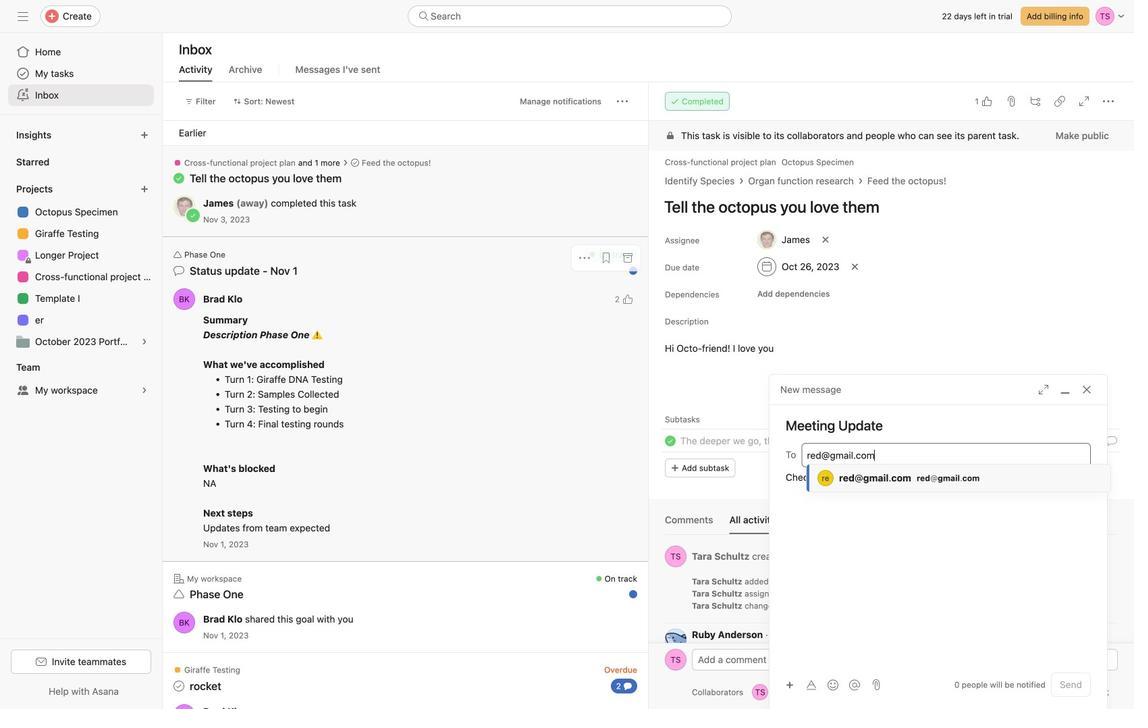 Task type: vqa. For each thing, say whether or not it's contained in the screenshot.
Invite corresponding to Invite
no



Task type: locate. For each thing, give the bounding box(es) containing it.
1 vertical spatial task name text field
[[681, 434, 861, 449]]

list item
[[649, 429, 1135, 453]]

1 vertical spatial delete story image
[[1109, 589, 1117, 597]]

0 vertical spatial delete story image
[[1109, 577, 1117, 585]]

tab list inside tell the octopus you love them dialog
[[665, 513, 1119, 535]]

0 vertical spatial open user profile image
[[665, 546, 687, 567]]

see details, october 2023 portfolio image
[[141, 338, 149, 346]]

⚠️ image
[[312, 330, 323, 340]]

1 vertical spatial open user profile image
[[174, 612, 195, 634]]

delete story image
[[1109, 577, 1117, 585], [1109, 589, 1117, 597]]

tab list
[[665, 513, 1119, 535]]

1 delete story image from the top
[[1109, 577, 1117, 585]]

Task Name text field
[[656, 191, 1119, 222], [681, 434, 861, 449]]

add subtask image
[[1031, 96, 1042, 107]]

tell the octopus you love them dialog
[[649, 82, 1135, 709]]

see details, my workspace image
[[141, 386, 149, 395]]

projects element
[[0, 177, 162, 355]]

open user profile image
[[665, 546, 687, 567], [665, 629, 687, 651]]

formatting image
[[807, 680, 817, 691]]

delete story image
[[1109, 601, 1117, 609]]

toolbar
[[781, 675, 867, 695]]

clear due date image
[[852, 263, 860, 271]]

Add subject text field
[[770, 416, 1108, 435]]

teams element
[[0, 355, 162, 404]]

1 like. click to like this task image
[[982, 96, 993, 107]]

add or remove collaborators image
[[753, 684, 769, 701]]

0 horizontal spatial add or remove collaborators image
[[790, 684, 807, 701]]

copy task link image
[[1055, 96, 1066, 107]]

open user profile image
[[174, 288, 195, 310], [174, 612, 195, 634], [665, 649, 687, 671]]

0 vertical spatial open user profile image
[[174, 288, 195, 310]]

list box
[[408, 5, 732, 27]]

at mention image
[[850, 680, 861, 691]]

0 vertical spatial task name text field
[[656, 191, 1119, 222]]

dialog
[[770, 375, 1108, 709]]

1 vertical spatial open user profile image
[[665, 629, 687, 651]]

leftcount image
[[624, 682, 632, 690]]

main content
[[649, 121, 1135, 707]]

new project or portfolio image
[[141, 185, 149, 193]]

add or remove collaborators image
[[790, 684, 807, 701], [815, 688, 823, 696]]

close image
[[1082, 384, 1093, 395]]



Task type: describe. For each thing, give the bounding box(es) containing it.
remove assignee image
[[822, 236, 830, 244]]

more actions image
[[617, 96, 628, 107]]

new insights image
[[141, 131, 149, 139]]

0 comments. click to go to subtask details and comments image
[[1107, 436, 1118, 447]]

hide sidebar image
[[18, 11, 28, 22]]

1 horizontal spatial add or remove collaborators image
[[815, 688, 823, 696]]

minimize image
[[1061, 384, 1071, 395]]

status update icon image
[[174, 265, 184, 276]]

2 vertical spatial open user profile image
[[665, 649, 687, 671]]

2 open user profile image from the top
[[665, 629, 687, 651]]

1 open user profile image from the top
[[665, 546, 687, 567]]

add to bookmarks image
[[601, 253, 612, 263]]

show options image
[[1105, 630, 1113, 638]]

expand popout to full screen image
[[1039, 384, 1050, 395]]

global element
[[0, 33, 162, 114]]

full screen image
[[1080, 96, 1090, 107]]

Type the name of a team, a project, or people text field
[[808, 447, 1084, 463]]

emoji image
[[828, 680, 839, 691]]

Completed checkbox
[[663, 433, 679, 449]]

insert an object image
[[786, 681, 794, 689]]

2 likes. click to like this task image
[[623, 294, 634, 305]]

sort: newest image
[[233, 97, 242, 105]]

attachments: add a file to this task, tell the octopus you love them image
[[1007, 96, 1017, 107]]

completed image
[[663, 433, 679, 449]]

more actions for this task image
[[1104, 96, 1115, 107]]

2 delete story image from the top
[[1109, 589, 1117, 597]]

archive notification image
[[623, 253, 634, 263]]



